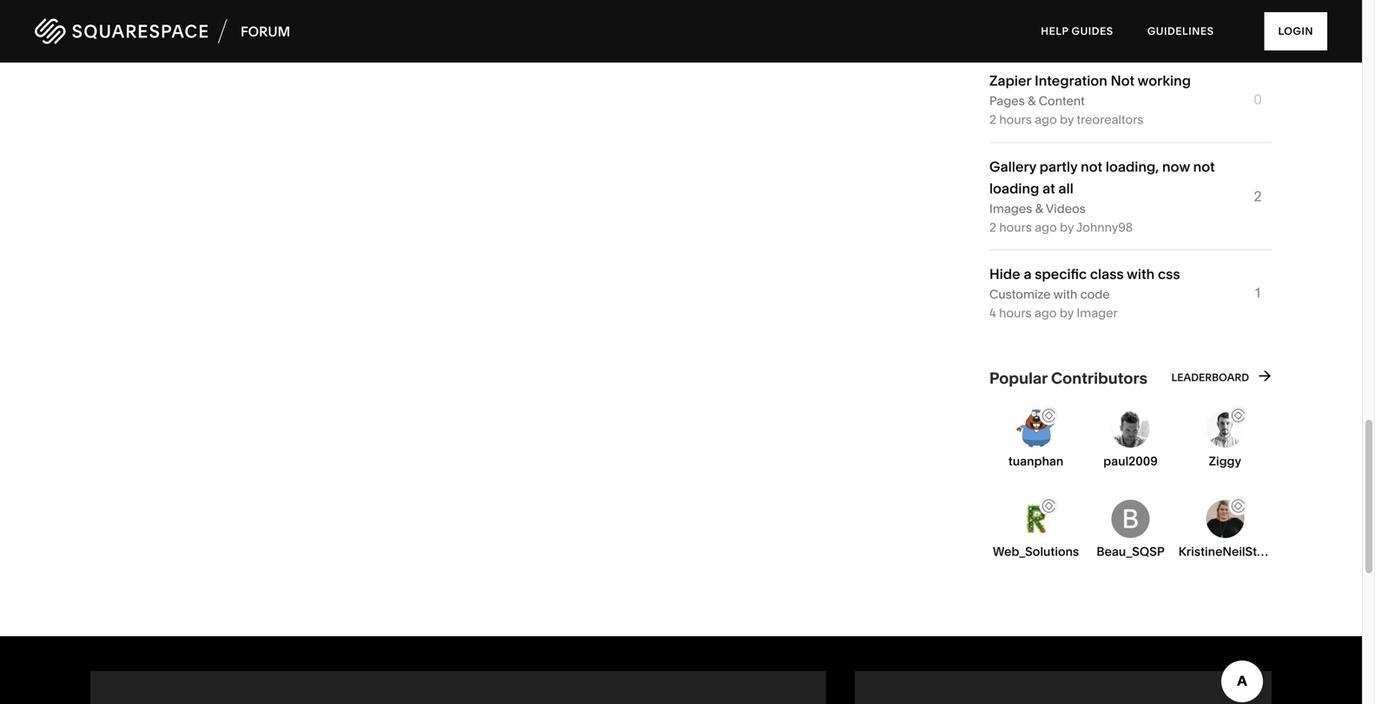 Task type: describe. For each thing, give the bounding box(es) containing it.
beau_sqsp
[[1097, 544, 1165, 559]]

by inside hide a specific class with css customize with code 4 hours ago by imager
[[1060, 306, 1074, 320]]

ago inside hide a specific class with css customize with code 4 hours ago by imager
[[1035, 306, 1057, 320]]

popular contributors
[[990, 369, 1148, 388]]

integration
[[1035, 72, 1108, 89]]

zapier integration not working link
[[990, 72, 1192, 89]]

johnny98 link
[[1077, 220, 1134, 234]]

images & videos link
[[990, 201, 1086, 216]]

guidelines
[[1148, 25, 1215, 37]]

by inside gallery partly not loading, now not loading at all images & videos 2 hours ago by johnny98
[[1061, 220, 1075, 234]]

0 vertical spatial with
[[1127, 266, 1155, 283]]

contributors
[[1052, 369, 1148, 388]]

kristineneilstudio link
[[1179, 544, 1284, 559]]

ago inside gallery partly not loading, now not loading at all images & videos 2 hours ago by johnny98
[[1035, 220, 1058, 234]]

& inside gallery partly not loading, now not loading at all images & videos 2 hours ago by johnny98
[[1036, 201, 1044, 216]]

kristineneilstudio
[[1179, 544, 1284, 559]]

gallery partly not loading, now not loading at all images & videos 2 hours ago by johnny98
[[990, 158, 1216, 234]]

hour
[[998, 26, 1024, 41]]

working
[[1138, 72, 1192, 89]]

hide a specific class with css link
[[990, 266, 1181, 283]]

leaderboard link
[[1172, 370, 1273, 385]]

a
[[1024, 266, 1032, 283]]

beau_sqsp image
[[1112, 500, 1150, 538]]

help guides
[[1042, 25, 1114, 37]]

videos
[[1047, 201, 1086, 216]]

2 inside zapier integration not working pages & content 2 hours ago by treorealtors
[[990, 112, 997, 127]]

tuanphan image
[[1018, 409, 1056, 448]]

customize
[[990, 287, 1051, 302]]

leaderboard
[[1172, 371, 1252, 384]]

ago inside zapier integration not working pages & content 2 hours ago by treorealtors
[[1035, 112, 1058, 127]]

class
[[1091, 266, 1124, 283]]

content
[[1039, 93, 1085, 108]]

1 for 1 hour ago by simonneke
[[990, 26, 995, 41]]

imager
[[1077, 306, 1119, 320]]

paul2009
[[1104, 454, 1158, 469]]

1 for 1
[[1256, 284, 1261, 301]]

specific
[[1035, 266, 1088, 283]]

pages
[[990, 93, 1026, 108]]

now
[[1163, 158, 1191, 175]]

1 vertical spatial with
[[1054, 287, 1078, 302]]

ago right hour
[[1027, 26, 1049, 41]]

zapier
[[990, 72, 1032, 89]]

not
[[1111, 72, 1135, 89]]

4
[[990, 306, 997, 320]]

web_solutions link
[[994, 544, 1080, 559]]

simonneke
[[1069, 26, 1134, 41]]

hours inside zapier integration not working pages & content 2 hours ago by treorealtors
[[1000, 112, 1033, 127]]

paul2009 link
[[1104, 454, 1158, 469]]

gallery
[[990, 158, 1037, 175]]

& inside zapier integration not working pages & content 2 hours ago by treorealtors
[[1028, 93, 1036, 108]]

tuanphan
[[1009, 454, 1064, 469]]

2 inside gallery partly not loading, now not loading at all images & videos 2 hours ago by johnny98
[[990, 220, 997, 234]]

ziggy image
[[1207, 409, 1245, 448]]



Task type: vqa. For each thing, say whether or not it's contained in the screenshot.
Circle User image to the bottom
yes



Task type: locate. For each thing, give the bounding box(es) containing it.
circle user image up the kristineneilstudio
[[1229, 496, 1249, 515]]

gallery partly not loading, now not loading at all link
[[990, 158, 1216, 197]]

tuanphan link
[[1009, 454, 1064, 469]]

zapier integration not working pages & content 2 hours ago by treorealtors
[[990, 72, 1192, 127]]

&
[[1028, 93, 1036, 108], [1036, 201, 1044, 216]]

0 vertical spatial &
[[1028, 93, 1036, 108]]

ago
[[1027, 26, 1049, 41], [1035, 112, 1058, 127], [1035, 220, 1058, 234], [1035, 306, 1057, 320]]

css
[[1159, 266, 1181, 283]]

& down at
[[1036, 201, 1044, 216]]

johnny98
[[1077, 220, 1134, 234]]

angle right image
[[1252, 371, 1273, 382]]

customize with code link
[[990, 287, 1111, 302]]

not right partly
[[1081, 158, 1103, 175]]

with left the css at the right of the page
[[1127, 266, 1155, 283]]

by down videos
[[1061, 220, 1075, 234]]

circle user image for tuanphan
[[1040, 406, 1059, 425]]

1 horizontal spatial 1
[[1256, 284, 1261, 301]]

guides
[[1072, 25, 1114, 37]]

0 vertical spatial 1
[[990, 26, 995, 41]]

all
[[1059, 180, 1074, 197]]

hours inside hide a specific class with css customize with code 4 hours ago by imager
[[1000, 306, 1032, 320]]

guidelines link
[[1132, 9, 1230, 54]]

beau_sqsp link
[[1097, 544, 1165, 559]]

loading
[[990, 180, 1040, 197]]

circle user image for web_solutions
[[1040, 496, 1059, 515]]

partly
[[1040, 158, 1078, 175]]

help guides link
[[1026, 9, 1130, 54]]

0 vertical spatial hours
[[1000, 112, 1033, 127]]

by inside zapier integration not working pages & content 2 hours ago by treorealtors
[[1061, 112, 1075, 127]]

0 vertical spatial circle user image
[[1229, 406, 1249, 425]]

not
[[1081, 158, 1103, 175], [1194, 158, 1216, 175]]

1
[[990, 26, 995, 41], [1256, 284, 1261, 301]]

hours down images
[[1000, 220, 1033, 234]]

hide a specific class with css customize with code 4 hours ago by imager
[[990, 266, 1181, 320]]

with down specific
[[1054, 287, 1078, 302]]

1 horizontal spatial not
[[1194, 158, 1216, 175]]

1 not from the left
[[1081, 158, 1103, 175]]

paul2009 image
[[1112, 409, 1150, 448]]

hours down the pages
[[1000, 112, 1033, 127]]

& right the pages
[[1028, 93, 1036, 108]]

1 up angle right icon
[[1256, 284, 1261, 301]]

2
[[990, 112, 997, 127], [1255, 188, 1263, 205], [990, 220, 997, 234]]

1 hours from the top
[[1000, 112, 1033, 127]]

ago down the images & videos link
[[1035, 220, 1058, 234]]

circle user image down popular contributors
[[1040, 406, 1059, 425]]

web_solutions
[[994, 544, 1080, 559]]

simonneke link
[[1069, 26, 1134, 41]]

login
[[1279, 25, 1314, 37]]

by down content
[[1061, 112, 1075, 127]]

circle user image for ziggy
[[1229, 406, 1249, 425]]

kristineneilstudio image
[[1207, 500, 1245, 538]]

1 vertical spatial &
[[1036, 201, 1044, 216]]

hours
[[1000, 112, 1033, 127], [1000, 220, 1033, 234], [1000, 306, 1032, 320]]

popular
[[990, 369, 1048, 388]]

not right now
[[1194, 158, 1216, 175]]

squarespace forum image
[[35, 16, 291, 46]]

2 hours from the top
[[1000, 220, 1033, 234]]

2 circle user image from the top
[[1040, 496, 1059, 515]]

by
[[1052, 26, 1066, 41], [1061, 112, 1075, 127], [1061, 220, 1075, 234], [1060, 306, 1074, 320]]

ago down pages & content link
[[1035, 112, 1058, 127]]

treorealtors link
[[1077, 112, 1144, 127]]

circle user image down leaderboard link
[[1229, 406, 1249, 425]]

1 vertical spatial 2
[[1255, 188, 1263, 205]]

pages & content link
[[990, 93, 1085, 108]]

1 vertical spatial circle user image
[[1040, 496, 1059, 515]]

2 not from the left
[[1194, 158, 1216, 175]]

hide
[[990, 266, 1021, 283]]

code
[[1081, 287, 1111, 302]]

2 circle user image from the top
[[1229, 496, 1249, 515]]

help
[[1042, 25, 1069, 37]]

0 vertical spatial 2
[[990, 112, 997, 127]]

1 hour ago by simonneke
[[990, 26, 1134, 41]]

circle user image down tuanphan
[[1040, 496, 1059, 515]]

ago down customize with code link
[[1035, 306, 1057, 320]]

hours inside gallery partly not loading, now not loading at all images & videos 2 hours ago by johnny98
[[1000, 220, 1033, 234]]

imager link
[[1077, 306, 1119, 320]]

3 hours from the top
[[1000, 306, 1032, 320]]

1 circle user image from the top
[[1040, 406, 1059, 425]]

at
[[1043, 180, 1056, 197]]

0 horizontal spatial 1
[[990, 26, 995, 41]]

images
[[990, 201, 1033, 216]]

0 horizontal spatial not
[[1081, 158, 1103, 175]]

2 vertical spatial 2
[[990, 220, 997, 234]]

1 circle user image from the top
[[1229, 406, 1249, 425]]

0
[[1254, 91, 1263, 108]]

1 vertical spatial circle user image
[[1229, 496, 1249, 515]]

1 horizontal spatial with
[[1127, 266, 1155, 283]]

by down customize with code link
[[1060, 306, 1074, 320]]

ziggy
[[1210, 454, 1242, 469]]

ziggy link
[[1210, 454, 1242, 469]]

0 horizontal spatial with
[[1054, 287, 1078, 302]]

1 left hour
[[990, 26, 995, 41]]

login link
[[1265, 12, 1328, 50]]

hours down customize
[[1000, 306, 1032, 320]]

1 vertical spatial hours
[[1000, 220, 1033, 234]]

with
[[1127, 266, 1155, 283], [1054, 287, 1078, 302]]

by left "guides"
[[1052, 26, 1066, 41]]

0 vertical spatial circle user image
[[1040, 406, 1059, 425]]

circle user image for kristineneilstudio
[[1229, 496, 1249, 515]]

1 vertical spatial 1
[[1256, 284, 1261, 301]]

treorealtors
[[1077, 112, 1144, 127]]

loading,
[[1106, 158, 1160, 175]]

circle user image
[[1040, 406, 1059, 425], [1040, 496, 1059, 515]]

circle user image
[[1229, 406, 1249, 425], [1229, 496, 1249, 515]]

2 vertical spatial hours
[[1000, 306, 1032, 320]]

web_solutions image
[[1018, 500, 1056, 538]]



